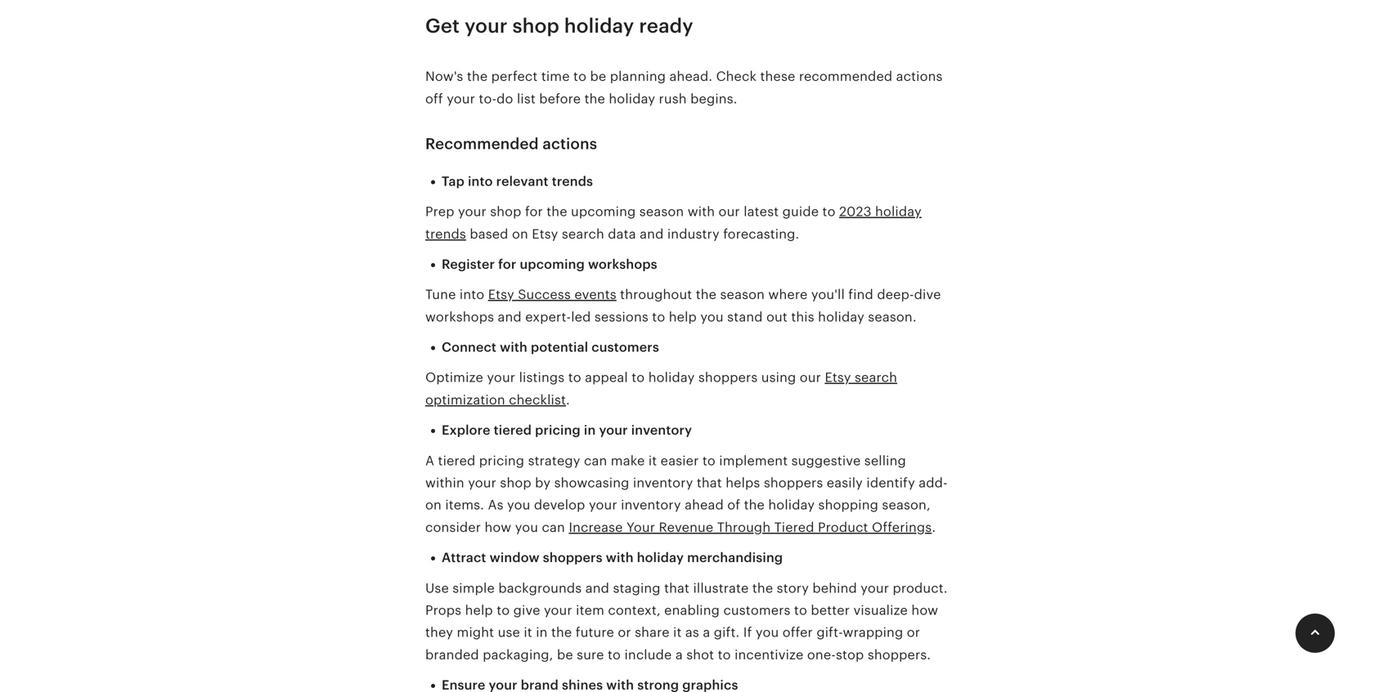 Task type: vqa. For each thing, say whether or not it's contained in the screenshot.
the exchanges
no



Task type: describe. For each thing, give the bounding box(es) containing it.
one-
[[807, 648, 836, 663]]

illustrate
[[693, 581, 749, 596]]

season,
[[882, 498, 931, 513]]

as
[[685, 626, 699, 641]]

it inside the "a tiered pricing strategy can make it easier to implement suggestive selling within your shop by showcasing inventory that helps shoppers easily identify add- on items. as you develop your inventory ahead of the holiday shopping season, consider how you can"
[[649, 454, 657, 469]]

increase your revenue through tiered product offerings link
[[569, 521, 932, 535]]

your right "get"
[[465, 15, 508, 37]]

of
[[728, 498, 741, 513]]

to inside 'now's the perfect time to be planning ahead. check these recommended actions off your to-do list before the holiday rush begins.'
[[574, 69, 587, 84]]

into for tune
[[460, 288, 485, 302]]

dive
[[914, 288, 941, 302]]

recommended actions
[[425, 135, 597, 153]]

0 vertical spatial workshops
[[588, 257, 658, 272]]

1 vertical spatial for
[[498, 257, 517, 272]]

0 horizontal spatial with
[[500, 340, 528, 355]]

to left 2023
[[823, 205, 836, 219]]

actions inside 'now's the perfect time to be planning ahead. check these recommended actions off your to-do list before the holiday rush begins.'
[[896, 69, 943, 84]]

that inside use simple backgrounds and staging that illustrate the story behind your product. props help to give your item context, enabling customers to better visualize how they might use it in the future or share it as a gift. if you offer gift-wrapping or branded packaging, be sure to include a shot to incentivize one-stop shoppers.
[[664, 581, 690, 596]]

to left the "appeal"
[[568, 371, 581, 386]]

led
[[571, 310, 591, 325]]

0 vertical spatial customers
[[592, 340, 659, 355]]

perfect
[[491, 69, 538, 84]]

0 horizontal spatial it
[[524, 626, 532, 641]]

relevant
[[496, 174, 549, 189]]

gift-
[[817, 626, 843, 641]]

etsy for search
[[532, 227, 558, 242]]

holiday inside "throughout the season where you'll find deep-dive workshops and expert-led sessions to help you stand out this holiday season."
[[818, 310, 865, 325]]

ahead
[[685, 498, 724, 513]]

wrapping
[[843, 626, 903, 641]]

where
[[769, 288, 808, 302]]

throughout the season where you'll find deep-dive workshops and expert-led sessions to help you stand out this holiday season.
[[425, 288, 941, 325]]

to down gift.
[[718, 648, 731, 663]]

if
[[743, 626, 752, 641]]

using
[[761, 371, 796, 386]]

out
[[767, 310, 788, 325]]

etsy search optimization checklist link
[[425, 371, 897, 408]]

0 horizontal spatial can
[[542, 521, 565, 535]]

item
[[576, 604, 605, 618]]

into for tap
[[468, 174, 493, 189]]

increase
[[569, 521, 623, 535]]

stand
[[727, 310, 763, 325]]

story
[[777, 581, 809, 596]]

0 vertical spatial trends
[[552, 174, 593, 189]]

you up 'window' at left
[[515, 521, 538, 535]]

now's
[[425, 69, 463, 84]]

0 vertical spatial upcoming
[[571, 205, 636, 219]]

0 vertical spatial season
[[640, 205, 684, 219]]

to inside the "a tiered pricing strategy can make it easier to implement suggestive selling within your shop by showcasing inventory that helps shoppers easily identify add- on items. as you develop your inventory ahead of the holiday shopping season, consider how you can"
[[703, 454, 716, 469]]

you'll
[[811, 288, 845, 302]]

checklist
[[509, 393, 566, 408]]

recommended
[[799, 69, 893, 84]]

a
[[425, 454, 435, 469]]

to right sure
[[608, 648, 621, 663]]

0 horizontal spatial actions
[[543, 135, 597, 153]]

incentivize
[[735, 648, 804, 663]]

optimize your listings to appeal to holiday shoppers using our
[[425, 371, 825, 386]]

etsy search optimization checklist
[[425, 371, 897, 408]]

2023
[[839, 205, 872, 219]]

within
[[425, 476, 465, 491]]

2 vertical spatial with
[[606, 551, 634, 566]]

help inside use simple backgrounds and staging that illustrate the story behind your product. props help to give your item context, enabling customers to better visualize how they might use it in the future or share it as a gift. if you offer gift-wrapping or branded packaging, be sure to include a shot to incentivize one-stop shoppers.
[[465, 604, 493, 618]]

tiered for a
[[438, 454, 476, 469]]

your inside 'now's the perfect time to be planning ahead. check these recommended actions off your to-do list before the holiday rush begins.'
[[447, 92, 475, 106]]

the up to- in the top left of the page
[[467, 69, 488, 84]]

get
[[425, 15, 460, 37]]

prep your shop for the upcoming season with our latest guide to
[[425, 205, 839, 219]]

rush
[[659, 92, 687, 106]]

identify
[[867, 476, 915, 491]]

to inside "throughout the season where you'll find deep-dive workshops and expert-led sessions to help you stand out this holiday season."
[[652, 310, 665, 325]]

holiday down your
[[637, 551, 684, 566]]

how inside the "a tiered pricing strategy can make it easier to implement suggestive selling within your shop by showcasing inventory that helps shoppers easily identify add- on items. as you develop your inventory ahead of the holiday shopping season, consider how you can"
[[485, 521, 512, 535]]

shop inside the "a tiered pricing strategy can make it easier to implement suggestive selling within your shop by showcasing inventory that helps shoppers easily identify add- on items. as you develop your inventory ahead of the holiday shopping season, consider how you can"
[[500, 476, 532, 491]]

shop for for
[[490, 205, 522, 219]]

1 horizontal spatial our
[[800, 371, 821, 386]]

ready
[[639, 15, 694, 37]]

as
[[488, 498, 504, 513]]

planning
[[610, 69, 666, 84]]

2 vertical spatial shoppers
[[543, 551, 603, 566]]

your up the increase
[[589, 498, 617, 513]]

items.
[[445, 498, 484, 513]]

how inside use simple backgrounds and staging that illustrate the story behind your product. props help to give your item context, enabling customers to better visualize how they might use it in the future or share it as a gift. if you offer gift-wrapping or branded packaging, be sure to include a shot to incentivize one-stop shoppers.
[[912, 604, 939, 618]]

offer
[[783, 626, 813, 641]]

the right before on the left top
[[585, 92, 605, 106]]

the left story
[[753, 581, 773, 596]]

offerings
[[872, 521, 932, 535]]

1 horizontal spatial in
[[584, 423, 596, 438]]

appeal
[[585, 371, 628, 386]]

begins.
[[691, 92, 738, 106]]

be inside 'now's the perfect time to be planning ahead. check these recommended actions off your to-do list before the holiday rush begins.'
[[590, 69, 606, 84]]

packaging,
[[483, 648, 553, 663]]

use
[[498, 626, 520, 641]]

throughout
[[620, 288, 692, 302]]

season.
[[868, 310, 917, 325]]

trends inside 2023 holiday trends
[[425, 227, 466, 242]]

showcasing
[[554, 476, 630, 491]]

explore tiered pricing in your inventory
[[442, 423, 692, 438]]

through
[[717, 521, 771, 535]]

use simple backgrounds and staging that illustrate the story behind your product. props help to give your item context, enabling customers to better visualize how they might use it in the future or share it as a gift. if you offer gift-wrapping or branded packaging, be sure to include a shot to incentivize one-stop shoppers.
[[425, 581, 948, 663]]

pricing for in
[[535, 423, 581, 438]]

holiday inside 2023 holiday trends
[[875, 205, 922, 219]]

increase your revenue through tiered product offerings .
[[569, 521, 936, 535]]

to up offer
[[794, 604, 807, 618]]

listings
[[519, 371, 565, 386]]

implement
[[719, 454, 788, 469]]

season inside "throughout the season where you'll find deep-dive workshops and expert-led sessions to help you stand out this holiday season."
[[720, 288, 765, 302]]

2023 holiday trends link
[[425, 205, 922, 242]]

by
[[535, 476, 551, 491]]

1 horizontal spatial for
[[525, 205, 543, 219]]

list
[[517, 92, 536, 106]]

connect with potential customers
[[442, 340, 659, 355]]

etsy success events link
[[488, 288, 617, 302]]

holiday up planning on the top
[[564, 15, 634, 37]]

include
[[625, 648, 672, 663]]

window
[[490, 551, 540, 566]]

shoppers.
[[868, 648, 931, 663]]

0 vertical spatial on
[[512, 227, 528, 242]]

selling
[[865, 454, 906, 469]]

your down backgrounds on the left
[[544, 604, 572, 618]]

pricing for strategy
[[479, 454, 525, 469]]

attract
[[442, 551, 486, 566]]

you inside use simple backgrounds and staging that illustrate the story behind your product. props help to give your item context, enabling customers to better visualize how they might use it in the future or share it as a gift. if you offer gift-wrapping or branded packaging, be sure to include a shot to incentivize one-stop shoppers.
[[756, 626, 779, 641]]

2 vertical spatial inventory
[[621, 498, 681, 513]]

based on etsy search data and industry forecasting.
[[466, 227, 800, 242]]

to right the "appeal"
[[632, 371, 645, 386]]

0 horizontal spatial search
[[562, 227, 604, 242]]

connect
[[442, 340, 497, 355]]

your up visualize
[[861, 581, 889, 596]]

tiered
[[774, 521, 815, 535]]

forecasting.
[[723, 227, 800, 242]]

workshops inside "throughout the season where you'll find deep-dive workshops and expert-led sessions to help you stand out this holiday season."
[[425, 310, 494, 325]]

register
[[442, 257, 495, 272]]

you inside "throughout the season where you'll find deep-dive workshops and expert-led sessions to help you stand out this holiday season."
[[701, 310, 724, 325]]

holiday inside the "a tiered pricing strategy can make it easier to implement suggestive selling within your shop by showcasing inventory that helps shoppers easily identify add- on items. as you develop your inventory ahead of the holiday shopping season, consider how you can"
[[768, 498, 815, 513]]

0 vertical spatial a
[[703, 626, 710, 641]]

product
[[818, 521, 868, 535]]

industry
[[667, 227, 720, 242]]



Task type: locate. For each thing, give the bounding box(es) containing it.
0 horizontal spatial a
[[676, 648, 683, 663]]

0 horizontal spatial .
[[566, 393, 570, 408]]

0 vertical spatial search
[[562, 227, 604, 242]]

you right as
[[507, 498, 530, 513]]

0 vertical spatial shoppers
[[699, 371, 758, 386]]

branded
[[425, 648, 479, 663]]

0 horizontal spatial tiered
[[438, 454, 476, 469]]

1 vertical spatial search
[[855, 371, 897, 386]]

search
[[562, 227, 604, 242], [855, 371, 897, 386]]

2 vertical spatial etsy
[[825, 371, 851, 386]]

customers up the optimize your listings to appeal to holiday shoppers using our
[[592, 340, 659, 355]]

a right as at the bottom of page
[[703, 626, 710, 641]]

shot
[[687, 648, 714, 663]]

1 horizontal spatial how
[[912, 604, 939, 618]]

1 vertical spatial that
[[664, 581, 690, 596]]

your up make
[[599, 423, 628, 438]]

etsy right using
[[825, 371, 851, 386]]

helps
[[726, 476, 760, 491]]

you right if
[[756, 626, 779, 641]]

a tiered pricing strategy can make it easier to implement suggestive selling within your shop by showcasing inventory that helps shoppers easily identify add- on items. as you develop your inventory ahead of the holiday shopping season, consider how you can
[[425, 454, 948, 535]]

1 horizontal spatial be
[[590, 69, 606, 84]]

0 vertical spatial pricing
[[535, 423, 581, 438]]

season up based on etsy search data and industry forecasting.
[[640, 205, 684, 219]]

into down register
[[460, 288, 485, 302]]

our
[[719, 205, 740, 219], [800, 371, 821, 386]]

and inside "throughout the season where you'll find deep-dive workshops and expert-led sessions to help you stand out this holiday season."
[[498, 310, 522, 325]]

can up showcasing on the left bottom of page
[[584, 454, 607, 469]]

into right tap
[[468, 174, 493, 189]]

on down the within
[[425, 498, 442, 513]]

context,
[[608, 604, 661, 618]]

the left future
[[551, 626, 572, 641]]

that up ahead
[[697, 476, 722, 491]]

do
[[497, 92, 513, 106]]

a left shot
[[676, 648, 683, 663]]

1 vertical spatial and
[[498, 310, 522, 325]]

2 horizontal spatial shoppers
[[764, 476, 823, 491]]

2 or from the left
[[907, 626, 920, 641]]

with
[[688, 205, 715, 219], [500, 340, 528, 355], [606, 551, 634, 566]]

stop
[[836, 648, 864, 663]]

0 vertical spatial can
[[584, 454, 607, 469]]

in inside use simple backgrounds and staging that illustrate the story behind your product. props help to give your item context, enabling customers to better visualize how they might use it in the future or share it as a gift. if you offer gift-wrapping or branded packaging, be sure to include a shot to incentivize one-stop shoppers.
[[536, 626, 548, 641]]

search inside etsy search optimization checklist
[[855, 371, 897, 386]]

2 horizontal spatial and
[[640, 227, 664, 242]]

now's the perfect time to be planning ahead. check these recommended actions off your to-do list before the holiday rush begins.
[[425, 69, 943, 106]]

future
[[576, 626, 614, 641]]

1 horizontal spatial season
[[720, 288, 765, 302]]

optimize
[[425, 371, 483, 386]]

0 horizontal spatial and
[[498, 310, 522, 325]]

a
[[703, 626, 710, 641], [676, 648, 683, 663]]

optimization
[[425, 393, 505, 408]]

1 horizontal spatial that
[[697, 476, 722, 491]]

how down product.
[[912, 604, 939, 618]]

1 horizontal spatial a
[[703, 626, 710, 641]]

. up explore tiered pricing in your inventory
[[566, 393, 570, 408]]

with up staging
[[606, 551, 634, 566]]

1 horizontal spatial tiered
[[494, 423, 532, 438]]

holiday right the "appeal"
[[648, 371, 695, 386]]

0 horizontal spatial trends
[[425, 227, 466, 242]]

0 vertical spatial actions
[[896, 69, 943, 84]]

holiday up the 'tiered'
[[768, 498, 815, 513]]

1 vertical spatial inventory
[[633, 476, 693, 491]]

off
[[425, 92, 443, 106]]

product.
[[893, 581, 948, 596]]

1 vertical spatial with
[[500, 340, 528, 355]]

. down add- on the right of page
[[932, 521, 936, 535]]

tune into etsy success events
[[425, 288, 617, 302]]

be left planning on the top
[[590, 69, 606, 84]]

expert-
[[525, 310, 571, 325]]

1 horizontal spatial on
[[512, 227, 528, 242]]

in down give
[[536, 626, 548, 641]]

the right the of
[[744, 498, 765, 513]]

strategy
[[528, 454, 581, 469]]

the
[[467, 69, 488, 84], [585, 92, 605, 106], [547, 205, 567, 219], [696, 288, 717, 302], [744, 498, 765, 513], [753, 581, 773, 596], [551, 626, 572, 641]]

simple
[[453, 581, 495, 596]]

search down season.
[[855, 371, 897, 386]]

on inside the "a tiered pricing strategy can make it easier to implement suggestive selling within your shop by showcasing inventory that helps shoppers easily identify add- on items. as you develop your inventory ahead of the holiday shopping season, consider how you can"
[[425, 498, 442, 513]]

sure
[[577, 648, 604, 663]]

revenue
[[659, 521, 714, 535]]

1 vertical spatial can
[[542, 521, 565, 535]]

etsy
[[532, 227, 558, 242], [488, 288, 514, 302], [825, 371, 851, 386]]

our right using
[[800, 371, 821, 386]]

you left stand
[[701, 310, 724, 325]]

better
[[811, 604, 850, 618]]

that inside the "a tiered pricing strategy can make it easier to implement suggestive selling within your shop by showcasing inventory that helps shoppers easily identify add- on items. as you develop your inventory ahead of the holiday shopping season, consider how you can"
[[697, 476, 722, 491]]

into
[[468, 174, 493, 189], [460, 288, 485, 302]]

shoppers inside the "a tiered pricing strategy can make it easier to implement suggestive selling within your shop by showcasing inventory that helps shoppers easily identify add- on items. as you develop your inventory ahead of the holiday shopping season, consider how you can"
[[764, 476, 823, 491]]

tiered inside the "a tiered pricing strategy can make it easier to implement suggestive selling within your shop by showcasing inventory that helps shoppers easily identify add- on items. as you develop your inventory ahead of the holiday shopping season, consider how you can"
[[438, 454, 476, 469]]

1 vertical spatial a
[[676, 648, 683, 663]]

and down tune into etsy success events
[[498, 310, 522, 325]]

this
[[791, 310, 815, 325]]

actions down before on the left top
[[543, 135, 597, 153]]

0 horizontal spatial in
[[536, 626, 548, 641]]

tap into relevant trends
[[442, 174, 593, 189]]

1 vertical spatial season
[[720, 288, 765, 302]]

find
[[849, 288, 874, 302]]

your left listings
[[487, 371, 516, 386]]

or down context,
[[618, 626, 631, 641]]

your up as
[[468, 476, 497, 491]]

1 or from the left
[[618, 626, 631, 641]]

help inside "throughout the season where you'll find deep-dive workshops and expert-led sessions to help you stand out this holiday season."
[[669, 310, 697, 325]]

customers up if
[[724, 604, 791, 618]]

1 horizontal spatial can
[[584, 454, 607, 469]]

register for upcoming workshops
[[442, 257, 658, 272]]

0 horizontal spatial season
[[640, 205, 684, 219]]

etsy up register for upcoming workshops
[[532, 227, 558, 242]]

use
[[425, 581, 449, 596]]

in up showcasing on the left bottom of page
[[584, 423, 596, 438]]

upcoming up etsy success events link
[[520, 257, 585, 272]]

success
[[518, 288, 571, 302]]

to down throughout
[[652, 310, 665, 325]]

1 vertical spatial be
[[557, 648, 573, 663]]

upcoming up data
[[571, 205, 636, 219]]

get your shop holiday ready
[[425, 15, 694, 37]]

for up tune into etsy success events
[[498, 257, 517, 272]]

holiday right 2023
[[875, 205, 922, 219]]

shop up based
[[490, 205, 522, 219]]

be inside use simple backgrounds and staging that illustrate the story behind your product. props help to give your item context, enabling customers to better visualize how they might use it in the future or share it as a gift. if you offer gift-wrapping or branded packaging, be sure to include a shot to incentivize one-stop shoppers.
[[557, 648, 573, 663]]

etsy left success
[[488, 288, 514, 302]]

for
[[525, 205, 543, 219], [498, 257, 517, 272]]

to right time
[[574, 69, 587, 84]]

0 horizontal spatial that
[[664, 581, 690, 596]]

0 horizontal spatial our
[[719, 205, 740, 219]]

and down prep your shop for the upcoming season with our latest guide to
[[640, 227, 664, 242]]

help up might
[[465, 604, 493, 618]]

2 horizontal spatial with
[[688, 205, 715, 219]]

1 horizontal spatial it
[[649, 454, 657, 469]]

search left data
[[562, 227, 604, 242]]

your
[[627, 521, 655, 535]]

season
[[640, 205, 684, 219], [720, 288, 765, 302]]

1 horizontal spatial trends
[[552, 174, 593, 189]]

1 horizontal spatial search
[[855, 371, 897, 386]]

etsy inside etsy search optimization checklist
[[825, 371, 851, 386]]

tiered for explore
[[494, 423, 532, 438]]

on right based
[[512, 227, 528, 242]]

can
[[584, 454, 607, 469], [542, 521, 565, 535]]

the down relevant
[[547, 205, 567, 219]]

0 vertical spatial our
[[719, 205, 740, 219]]

trends
[[552, 174, 593, 189], [425, 227, 466, 242]]

1 horizontal spatial with
[[606, 551, 634, 566]]

it right make
[[649, 454, 657, 469]]

1 vertical spatial etsy
[[488, 288, 514, 302]]

1 horizontal spatial actions
[[896, 69, 943, 84]]

1 vertical spatial pricing
[[479, 454, 525, 469]]

events
[[575, 288, 617, 302]]

1 vertical spatial .
[[932, 521, 936, 535]]

guide
[[783, 205, 819, 219]]

recommended
[[425, 135, 539, 153]]

attract window shoppers with holiday merchandising
[[442, 551, 783, 566]]

it right use
[[524, 626, 532, 641]]

they
[[425, 626, 453, 641]]

actions right recommended on the right of page
[[896, 69, 943, 84]]

0 horizontal spatial be
[[557, 648, 573, 663]]

workshops down data
[[588, 257, 658, 272]]

workshops
[[588, 257, 658, 272], [425, 310, 494, 325]]

0 horizontal spatial for
[[498, 257, 517, 272]]

0 vertical spatial with
[[688, 205, 715, 219]]

0 vertical spatial for
[[525, 205, 543, 219]]

and inside use simple backgrounds and staging that illustrate the story behind your product. props help to give your item context, enabling customers to better visualize how they might use it in the future or share it as a gift. if you offer gift-wrapping or branded packaging, be sure to include a shot to incentivize one-stop shoppers.
[[586, 581, 610, 596]]

0 vertical spatial tiered
[[494, 423, 532, 438]]

in
[[584, 423, 596, 438], [536, 626, 548, 641]]

1 vertical spatial in
[[536, 626, 548, 641]]

your up based
[[458, 205, 487, 219]]

customers inside use simple backgrounds and staging that illustrate the story behind your product. props help to give your item context, enabling customers to better visualize how they might use it in the future or share it as a gift. if you offer gift-wrapping or branded packaging, be sure to include a shot to incentivize one-stop shoppers.
[[724, 604, 791, 618]]

0 vertical spatial etsy
[[532, 227, 558, 242]]

1 horizontal spatial workshops
[[588, 257, 658, 272]]

pricing up as
[[479, 454, 525, 469]]

1 horizontal spatial and
[[586, 581, 610, 596]]

our left the latest
[[719, 205, 740, 219]]

2 horizontal spatial etsy
[[825, 371, 851, 386]]

1 vertical spatial on
[[425, 498, 442, 513]]

visualize
[[854, 604, 908, 618]]

easier
[[661, 454, 699, 469]]

etsy for success
[[488, 288, 514, 302]]

the inside the "a tiered pricing strategy can make it easier to implement suggestive selling within your shop by showcasing inventory that helps shoppers easily identify add- on items. as you develop your inventory ahead of the holiday shopping season, consider how you can"
[[744, 498, 765, 513]]

to right easier
[[703, 454, 716, 469]]

data
[[608, 227, 636, 242]]

shop left by
[[500, 476, 532, 491]]

0 vertical spatial inventory
[[631, 423, 692, 438]]

inventory up easier
[[631, 423, 692, 438]]

deep-
[[877, 288, 914, 302]]

gift.
[[714, 626, 740, 641]]

1 horizontal spatial pricing
[[535, 423, 581, 438]]

time
[[541, 69, 570, 84]]

1 horizontal spatial customers
[[724, 604, 791, 618]]

or up shoppers.
[[907, 626, 920, 641]]

be left sure
[[557, 648, 573, 663]]

1 vertical spatial upcoming
[[520, 257, 585, 272]]

season up stand
[[720, 288, 765, 302]]

1 vertical spatial tiered
[[438, 454, 476, 469]]

0 vertical spatial and
[[640, 227, 664, 242]]

1 vertical spatial workshops
[[425, 310, 494, 325]]

1 vertical spatial into
[[460, 288, 485, 302]]

that up enabling
[[664, 581, 690, 596]]

shop for holiday
[[513, 15, 560, 37]]

make
[[611, 454, 645, 469]]

pricing inside the "a tiered pricing strategy can make it easier to implement suggestive selling within your shop by showcasing inventory that helps shoppers easily identify add- on items. as you develop your inventory ahead of the holiday shopping season, consider how you can"
[[479, 454, 525, 469]]

holiday down planning on the top
[[609, 92, 655, 106]]

1 horizontal spatial .
[[932, 521, 936, 535]]

1 vertical spatial shoppers
[[764, 476, 823, 491]]

inventory
[[631, 423, 692, 438], [633, 476, 693, 491], [621, 498, 681, 513]]

1 horizontal spatial etsy
[[532, 227, 558, 242]]

0 vertical spatial .
[[566, 393, 570, 408]]

2 horizontal spatial it
[[673, 626, 682, 641]]

the inside "throughout the season where you'll find deep-dive workshops and expert-led sessions to help you stand out this holiday season."
[[696, 288, 717, 302]]

1 vertical spatial trends
[[425, 227, 466, 242]]

can down develop
[[542, 521, 565, 535]]

trends down the prep
[[425, 227, 466, 242]]

help down throughout
[[669, 310, 697, 325]]

it left as at the bottom of page
[[673, 626, 682, 641]]

give
[[513, 604, 540, 618]]

for down relevant
[[525, 205, 543, 219]]

develop
[[534, 498, 585, 513]]

sessions
[[595, 310, 649, 325]]

with up industry
[[688, 205, 715, 219]]

0 horizontal spatial etsy
[[488, 288, 514, 302]]

0 horizontal spatial shoppers
[[543, 551, 603, 566]]

props
[[425, 604, 462, 618]]

1 vertical spatial actions
[[543, 135, 597, 153]]

on
[[512, 227, 528, 242], [425, 498, 442, 513]]

help
[[669, 310, 697, 325], [465, 604, 493, 618]]

0 horizontal spatial pricing
[[479, 454, 525, 469]]

tiered down checklist
[[494, 423, 532, 438]]

add-
[[919, 476, 948, 491]]

shoppers down suggestive
[[764, 476, 823, 491]]

and up item
[[586, 581, 610, 596]]

be
[[590, 69, 606, 84], [557, 648, 573, 663]]

these
[[760, 69, 796, 84]]

0 vertical spatial that
[[697, 476, 722, 491]]

0 vertical spatial how
[[485, 521, 512, 535]]

shoppers left using
[[699, 371, 758, 386]]

to up use
[[497, 604, 510, 618]]

the right throughout
[[696, 288, 717, 302]]

how down as
[[485, 521, 512, 535]]

shoppers down the increase
[[543, 551, 603, 566]]

suggestive
[[792, 454, 861, 469]]

your left to- in the top left of the page
[[447, 92, 475, 106]]

trends right relevant
[[552, 174, 593, 189]]

with up listings
[[500, 340, 528, 355]]

0 vertical spatial be
[[590, 69, 606, 84]]

2 vertical spatial shop
[[500, 476, 532, 491]]

latest
[[744, 205, 779, 219]]

workshops down "tune"
[[425, 310, 494, 325]]

share
[[635, 626, 670, 641]]

check
[[716, 69, 757, 84]]

shop up time
[[513, 15, 560, 37]]

holiday down you'll
[[818, 310, 865, 325]]

1 vertical spatial our
[[800, 371, 821, 386]]

1 vertical spatial how
[[912, 604, 939, 618]]

0 horizontal spatial or
[[618, 626, 631, 641]]

you
[[701, 310, 724, 325], [507, 498, 530, 513], [515, 521, 538, 535], [756, 626, 779, 641]]

customers
[[592, 340, 659, 355], [724, 604, 791, 618]]

inventory down easier
[[633, 476, 693, 491]]

shop
[[513, 15, 560, 37], [490, 205, 522, 219], [500, 476, 532, 491]]

upcoming
[[571, 205, 636, 219], [520, 257, 585, 272]]

staging
[[613, 581, 661, 596]]

1 horizontal spatial shoppers
[[699, 371, 758, 386]]

0 vertical spatial in
[[584, 423, 596, 438]]

1 horizontal spatial or
[[907, 626, 920, 641]]

2 vertical spatial and
[[586, 581, 610, 596]]

pricing up strategy
[[535, 423, 581, 438]]

inventory up your
[[621, 498, 681, 513]]

holiday inside 'now's the perfect time to be planning ahead. check these recommended actions off your to-do list before the holiday rush begins.'
[[609, 92, 655, 106]]



